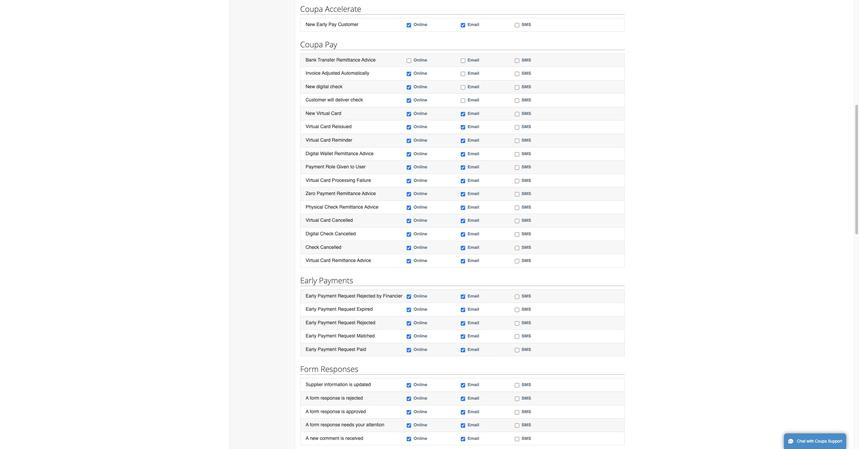 Task type: vqa. For each thing, say whether or not it's contained in the screenshot.
Request associated with Early Payment Request Matched
yes



Task type: describe. For each thing, give the bounding box(es) containing it.
online for payment role given to user
[[414, 164, 428, 170]]

a form response needs your attention
[[306, 422, 385, 428]]

new for new early pay customer
[[306, 22, 315, 27]]

check for physical
[[325, 204, 338, 210]]

email for virtual card reminder
[[468, 138, 480, 143]]

email for digital check cancelled
[[468, 231, 480, 236]]

a for a form response is rejected
[[306, 396, 309, 401]]

early payment request rejected
[[306, 320, 376, 325]]

online for invoice adjusted automatically
[[414, 71, 428, 76]]

email for invoice adjusted automatically
[[468, 71, 480, 76]]

digital check cancelled
[[306, 231, 356, 236]]

virtual card reissued
[[306, 124, 352, 129]]

email for early payment request paid
[[468, 347, 480, 352]]

early for early payment request rejected
[[306, 320, 317, 325]]

early payment request paid
[[306, 347, 366, 352]]

new digital check
[[306, 84, 343, 89]]

online for early payment request matched
[[414, 334, 428, 339]]

check for digital
[[320, 231, 334, 236]]

comment
[[320, 436, 340, 441]]

email for physical check remittance advice
[[468, 205, 480, 210]]

sms for digital check cancelled
[[522, 231, 531, 236]]

request for early payment request expired
[[338, 307, 356, 312]]

new early pay customer
[[306, 22, 359, 27]]

paid
[[357, 347, 366, 352]]

remittance for transfer
[[337, 57, 361, 62]]

0 vertical spatial pay
[[329, 22, 337, 27]]

coupa pay
[[300, 39, 337, 50]]

coupa for coupa accelerate
[[300, 3, 323, 14]]

reminder
[[332, 137, 353, 143]]

email for digital wallet remittance advice
[[468, 151, 480, 156]]

form for a form response is approved
[[310, 409, 320, 414]]

online for bank transfer remittance advice
[[414, 57, 428, 62]]

0 horizontal spatial customer
[[306, 97, 326, 103]]

online for digital check cancelled
[[414, 231, 428, 236]]

online for new virtual card
[[414, 111, 428, 116]]

sms for a form response is rejected
[[522, 396, 531, 401]]

updated
[[354, 382, 371, 388]]

response for approved
[[321, 409, 340, 414]]

request for early payment request rejected
[[338, 320, 356, 325]]

email for a form response needs your attention
[[468, 423, 480, 428]]

sms for a form response is approved
[[522, 409, 531, 414]]

online for new early pay customer
[[414, 22, 428, 27]]

failure
[[357, 178, 371, 183]]

sms for early payment request rejected
[[522, 320, 531, 325]]

coupa accelerate
[[300, 3, 362, 14]]

early for early payment request matched
[[306, 333, 317, 339]]

virtual for virtual card remittance advice
[[306, 258, 319, 263]]

card down customer will deliver check
[[331, 111, 342, 116]]

card for reminder
[[321, 137, 331, 143]]

information
[[325, 382, 348, 388]]

payment for early payment request matched
[[318, 333, 337, 339]]

online for virtual card processing failure
[[414, 178, 428, 183]]

email for bank transfer remittance advice
[[468, 57, 480, 62]]

given
[[337, 164, 349, 170]]

online for virtual card reissued
[[414, 124, 428, 129]]

remittance for payment
[[337, 191, 361, 196]]

email for check cancelled
[[468, 245, 480, 250]]

online for early payment request rejected by financier
[[414, 294, 428, 299]]

email for a form response is approved
[[468, 409, 480, 414]]

sms for new virtual card
[[522, 111, 531, 116]]

sms for virtual card reminder
[[522, 138, 531, 143]]

1 horizontal spatial customer
[[338, 22, 359, 27]]

online for physical check remittance advice
[[414, 205, 428, 210]]

online for a form response is rejected
[[414, 396, 428, 401]]

online for early payment request rejected
[[414, 320, 428, 325]]

early payment request matched
[[306, 333, 375, 339]]

response for your
[[321, 422, 340, 428]]

virtual card processing failure
[[306, 178, 371, 183]]

email for zero payment remittance advice
[[468, 191, 480, 196]]

zero
[[306, 191, 316, 196]]

virtual for virtual card reissued
[[306, 124, 319, 129]]

supplier
[[306, 382, 323, 388]]

virtual card cancelled
[[306, 218, 353, 223]]

will
[[328, 97, 334, 103]]

card for processing
[[321, 178, 331, 183]]

response for rejected
[[321, 396, 340, 401]]

email for customer will deliver check
[[468, 98, 480, 103]]

email for a form response is rejected
[[468, 396, 480, 401]]

online for early payment request expired
[[414, 307, 428, 312]]

sms for new early pay customer
[[522, 22, 531, 27]]

remittance for check
[[340, 204, 364, 210]]

processing
[[332, 178, 356, 183]]

sms for physical check remittance advice
[[522, 205, 531, 210]]

request for early payment request paid
[[338, 347, 356, 352]]

to
[[351, 164, 355, 170]]

new
[[310, 436, 319, 441]]

online for virtual card cancelled
[[414, 218, 428, 223]]

sms for virtual card reissued
[[522, 124, 531, 129]]

advice for virtual card remittance advice
[[357, 258, 371, 263]]

sms for payment role given to user
[[522, 164, 531, 170]]

email for payment role given to user
[[468, 164, 480, 170]]

early for early payment request paid
[[306, 347, 317, 352]]

online for check cancelled
[[414, 245, 428, 250]]

email for new virtual card
[[468, 111, 480, 116]]

sms for bank transfer remittance advice
[[522, 57, 531, 62]]

online for early payment request paid
[[414, 347, 428, 352]]

2 vertical spatial check
[[306, 244, 319, 250]]

cancelled for virtual card cancelled
[[332, 218, 353, 223]]

new virtual card
[[306, 111, 342, 116]]

adjusted
[[322, 70, 340, 76]]

expired
[[357, 307, 373, 312]]



Task type: locate. For each thing, give the bounding box(es) containing it.
early up early payment request paid
[[306, 333, 317, 339]]

10 online from the top
[[414, 164, 428, 170]]

17 email from the top
[[468, 258, 480, 263]]

physical check remittance advice
[[306, 204, 379, 210]]

15 email from the top
[[468, 231, 480, 236]]

0 vertical spatial form
[[310, 396, 320, 401]]

3 a from the top
[[306, 422, 309, 428]]

1 vertical spatial cancelled
[[335, 231, 356, 236]]

1 sms from the top
[[522, 22, 531, 27]]

4 email from the top
[[468, 84, 480, 89]]

24 sms from the top
[[522, 396, 531, 401]]

16 online from the top
[[414, 245, 428, 250]]

1 new from the top
[[306, 22, 315, 27]]

sms for supplier information is updated
[[522, 382, 531, 388]]

4 a from the top
[[306, 436, 309, 441]]

rejected
[[357, 293, 376, 299], [357, 320, 376, 325]]

6 email from the top
[[468, 111, 480, 116]]

12 online from the top
[[414, 191, 428, 196]]

8 online from the top
[[414, 138, 428, 143]]

payment for zero payment remittance advice
[[317, 191, 336, 196]]

0 vertical spatial new
[[306, 22, 315, 27]]

customer will deliver check
[[306, 97, 363, 103]]

22 online from the top
[[414, 347, 428, 352]]

1 request from the top
[[338, 293, 356, 299]]

online for new digital check
[[414, 84, 428, 89]]

virtual down check cancelled
[[306, 258, 319, 263]]

advice
[[362, 57, 376, 62], [360, 151, 374, 156], [362, 191, 376, 196], [365, 204, 379, 210], [357, 258, 371, 263]]

10 sms from the top
[[522, 164, 531, 170]]

rejected for early payment request rejected by financier
[[357, 293, 376, 299]]

automatically
[[342, 70, 370, 76]]

0 vertical spatial cancelled
[[332, 218, 353, 223]]

26 sms from the top
[[522, 423, 531, 428]]

1 vertical spatial digital
[[306, 231, 319, 236]]

payment up early payment request paid
[[318, 333, 337, 339]]

virtual down virtual card reissued
[[306, 137, 319, 143]]

1 form from the top
[[310, 396, 320, 401]]

23 online from the top
[[414, 382, 428, 388]]

zero payment remittance advice
[[306, 191, 376, 196]]

bank transfer remittance advice
[[306, 57, 376, 62]]

14 sms from the top
[[522, 218, 531, 223]]

is for rejected
[[342, 396, 345, 401]]

early payment request expired
[[306, 307, 373, 312]]

3 online from the top
[[414, 71, 428, 76]]

15 online from the top
[[414, 231, 428, 236]]

early payments
[[300, 275, 353, 286]]

1 vertical spatial form
[[310, 409, 320, 414]]

2 online from the top
[[414, 57, 428, 62]]

None checkbox
[[407, 23, 412, 27], [461, 23, 466, 27], [515, 23, 520, 27], [515, 58, 520, 63], [461, 85, 466, 90], [515, 85, 520, 90], [461, 99, 466, 103], [461, 112, 466, 116], [515, 125, 520, 130], [407, 139, 412, 143], [461, 139, 466, 143], [515, 139, 520, 143], [515, 152, 520, 157], [515, 165, 520, 170], [407, 179, 412, 183], [461, 179, 466, 183], [407, 192, 412, 197], [515, 192, 520, 197], [461, 206, 466, 210], [515, 206, 520, 210], [407, 219, 412, 223], [515, 219, 520, 223], [515, 232, 520, 237], [407, 246, 412, 250], [461, 259, 466, 264], [515, 259, 520, 264], [407, 295, 412, 299], [407, 308, 412, 312], [461, 308, 466, 312], [407, 321, 412, 326], [461, 321, 466, 326], [515, 321, 520, 326], [407, 348, 412, 353], [461, 348, 466, 353], [407, 384, 412, 388], [515, 384, 520, 388], [407, 397, 412, 401], [461, 397, 466, 401], [461, 410, 466, 415], [407, 424, 412, 428], [407, 437, 412, 441], [461, 437, 466, 441], [407, 23, 412, 27], [461, 23, 466, 27], [515, 23, 520, 27], [515, 58, 520, 63], [461, 85, 466, 90], [515, 85, 520, 90], [461, 99, 466, 103], [461, 112, 466, 116], [515, 125, 520, 130], [407, 139, 412, 143], [461, 139, 466, 143], [515, 139, 520, 143], [515, 152, 520, 157], [515, 165, 520, 170], [407, 179, 412, 183], [461, 179, 466, 183], [407, 192, 412, 197], [515, 192, 520, 197], [461, 206, 466, 210], [515, 206, 520, 210], [407, 219, 412, 223], [515, 219, 520, 223], [515, 232, 520, 237], [407, 246, 412, 250], [461, 259, 466, 264], [515, 259, 520, 264], [407, 295, 412, 299], [407, 308, 412, 312], [461, 308, 466, 312], [407, 321, 412, 326], [461, 321, 466, 326], [515, 321, 520, 326], [407, 348, 412, 353], [461, 348, 466, 353], [407, 384, 412, 388], [515, 384, 520, 388], [407, 397, 412, 401], [461, 397, 466, 401], [461, 410, 466, 415], [407, 424, 412, 428], [407, 437, 412, 441], [461, 437, 466, 441]]

0 vertical spatial check
[[330, 84, 343, 89]]

22 sms from the top
[[522, 347, 531, 352]]

15 sms from the top
[[522, 231, 531, 236]]

remittance for card
[[332, 258, 356, 263]]

financier
[[383, 293, 403, 299]]

digital for digital wallet remittance advice
[[306, 151, 319, 156]]

20 email from the top
[[468, 320, 480, 325]]

13 sms from the top
[[522, 205, 531, 210]]

1 a from the top
[[306, 396, 309, 401]]

payment
[[306, 164, 325, 170], [317, 191, 336, 196], [318, 293, 337, 299], [318, 307, 337, 312], [318, 320, 337, 325], [318, 333, 337, 339], [318, 347, 337, 352]]

remittance up automatically on the top of the page
[[337, 57, 361, 62]]

coupa up the new early pay customer
[[300, 3, 323, 14]]

21 email from the top
[[468, 334, 480, 339]]

check up virtual card cancelled
[[325, 204, 338, 210]]

2 vertical spatial new
[[306, 111, 315, 116]]

email for virtual card remittance advice
[[468, 258, 480, 263]]

payment role given to user
[[306, 164, 366, 170]]

2 email from the top
[[468, 57, 480, 62]]

1 online from the top
[[414, 22, 428, 27]]

None checkbox
[[407, 58, 412, 63], [461, 58, 466, 63], [407, 72, 412, 76], [461, 72, 466, 76], [515, 72, 520, 76], [407, 85, 412, 90], [407, 99, 412, 103], [515, 99, 520, 103], [407, 112, 412, 116], [515, 112, 520, 116], [407, 125, 412, 130], [461, 125, 466, 130], [407, 152, 412, 157], [461, 152, 466, 157], [407, 165, 412, 170], [461, 165, 466, 170], [515, 179, 520, 183], [461, 192, 466, 197], [407, 206, 412, 210], [461, 219, 466, 223], [407, 232, 412, 237], [461, 232, 466, 237], [461, 246, 466, 250], [515, 246, 520, 250], [407, 259, 412, 264], [461, 295, 466, 299], [515, 295, 520, 299], [515, 308, 520, 312], [407, 335, 412, 339], [461, 335, 466, 339], [515, 335, 520, 339], [515, 348, 520, 353], [461, 384, 466, 388], [515, 397, 520, 401], [407, 410, 412, 415], [515, 410, 520, 415], [461, 424, 466, 428], [515, 424, 520, 428], [515, 437, 520, 441], [407, 58, 412, 63], [461, 58, 466, 63], [407, 72, 412, 76], [461, 72, 466, 76], [515, 72, 520, 76], [407, 85, 412, 90], [407, 99, 412, 103], [515, 99, 520, 103], [407, 112, 412, 116], [515, 112, 520, 116], [407, 125, 412, 130], [461, 125, 466, 130], [407, 152, 412, 157], [461, 152, 466, 157], [407, 165, 412, 170], [461, 165, 466, 170], [515, 179, 520, 183], [461, 192, 466, 197], [407, 206, 412, 210], [461, 219, 466, 223], [407, 232, 412, 237], [461, 232, 466, 237], [461, 246, 466, 250], [515, 246, 520, 250], [407, 259, 412, 264], [461, 295, 466, 299], [515, 295, 520, 299], [515, 308, 520, 312], [407, 335, 412, 339], [461, 335, 466, 339], [515, 335, 520, 339], [515, 348, 520, 353], [461, 384, 466, 388], [515, 397, 520, 401], [407, 410, 412, 415], [515, 410, 520, 415], [461, 424, 466, 428], [515, 424, 520, 428], [515, 437, 520, 441]]

1 vertical spatial rejected
[[357, 320, 376, 325]]

sms for a new comment is received
[[522, 436, 531, 441]]

3 email from the top
[[468, 71, 480, 76]]

check cancelled
[[306, 244, 342, 250]]

form down a form response is rejected
[[310, 409, 320, 414]]

0 vertical spatial digital
[[306, 151, 319, 156]]

early payment request rejected by financier
[[306, 293, 403, 299]]

form
[[310, 396, 320, 401], [310, 409, 320, 414], [310, 422, 320, 428]]

0 vertical spatial customer
[[338, 22, 359, 27]]

virtual for virtual card cancelled
[[306, 218, 319, 223]]

role
[[326, 164, 336, 170]]

16 email from the top
[[468, 245, 480, 250]]

early down early payment request expired
[[306, 320, 317, 325]]

10 email from the top
[[468, 164, 480, 170]]

virtual up zero
[[306, 178, 319, 183]]

matched
[[357, 333, 375, 339]]

virtual
[[317, 111, 330, 116], [306, 124, 319, 129], [306, 137, 319, 143], [306, 178, 319, 183], [306, 218, 319, 223], [306, 258, 319, 263]]

sms for virtual card processing failure
[[522, 178, 531, 183]]

coupa right with
[[816, 439, 828, 444]]

request for early payment request matched
[[338, 333, 356, 339]]

is left 'approved'
[[342, 409, 345, 414]]

request down early payment request matched
[[338, 347, 356, 352]]

user
[[356, 164, 366, 170]]

new up virtual card reissued
[[306, 111, 315, 116]]

rejected left by
[[357, 293, 376, 299]]

21 sms from the top
[[522, 334, 531, 339]]

1 rejected from the top
[[357, 293, 376, 299]]

virtual up virtual card reissued
[[317, 111, 330, 116]]

email for supplier information is updated
[[468, 382, 480, 388]]

remittance for wallet
[[335, 151, 359, 156]]

9 online from the top
[[414, 151, 428, 156]]

virtual down new virtual card
[[306, 124, 319, 129]]

remittance up given
[[335, 151, 359, 156]]

13 email from the top
[[468, 205, 480, 210]]

sms for virtual card cancelled
[[522, 218, 531, 223]]

form up new
[[310, 422, 320, 428]]

online for a form response is approved
[[414, 409, 428, 414]]

1 vertical spatial check
[[351, 97, 363, 103]]

pay up transfer
[[325, 39, 337, 50]]

is for approved
[[342, 409, 345, 414]]

bank
[[306, 57, 317, 62]]

digital
[[317, 84, 329, 89]]

remittance
[[337, 57, 361, 62], [335, 151, 359, 156], [337, 191, 361, 196], [340, 204, 364, 210], [332, 258, 356, 263]]

form for a form response is rejected
[[310, 396, 320, 401]]

chat with coupa support button
[[785, 434, 847, 449]]

virtual card remittance advice
[[306, 258, 371, 263]]

5 email from the top
[[468, 98, 480, 103]]

sms for virtual card remittance advice
[[522, 258, 531, 263]]

7 email from the top
[[468, 124, 480, 129]]

check down digital check cancelled
[[306, 244, 319, 250]]

early
[[317, 22, 327, 27], [300, 275, 317, 286], [306, 293, 317, 299], [306, 307, 317, 312], [306, 320, 317, 325], [306, 333, 317, 339], [306, 347, 317, 352]]

online for virtual card reminder
[[414, 138, 428, 143]]

pay
[[329, 22, 337, 27], [325, 39, 337, 50]]

11 online from the top
[[414, 178, 428, 183]]

3 form from the top
[[310, 422, 320, 428]]

approved
[[346, 409, 366, 414]]

0 vertical spatial check
[[325, 204, 338, 210]]

check
[[325, 204, 338, 210], [320, 231, 334, 236], [306, 244, 319, 250]]

email for early payment request expired
[[468, 307, 480, 312]]

4 request from the top
[[338, 333, 356, 339]]

request up early payment request rejected
[[338, 307, 356, 312]]

27 online from the top
[[414, 436, 428, 441]]

payment for early payment request rejected
[[318, 320, 337, 325]]

cancelled
[[332, 218, 353, 223], [335, 231, 356, 236], [321, 244, 342, 250]]

remittance down zero payment remittance advice
[[340, 204, 364, 210]]

27 email from the top
[[468, 436, 480, 441]]

a new comment is received
[[306, 436, 364, 441]]

1 vertical spatial response
[[321, 409, 340, 414]]

form for a form response needs your attention
[[310, 422, 320, 428]]

rejected up matched
[[357, 320, 376, 325]]

remittance up "payments" in the bottom left of the page
[[332, 258, 356, 263]]

early down coupa accelerate
[[317, 22, 327, 27]]

wallet
[[320, 151, 333, 156]]

attention
[[366, 422, 385, 428]]

payment down early payment request expired
[[318, 320, 337, 325]]

sms for early payment request matched
[[522, 334, 531, 339]]

16 sms from the top
[[522, 245, 531, 250]]

reissued
[[332, 124, 352, 129]]

sms for check cancelled
[[522, 245, 531, 250]]

request
[[338, 293, 356, 299], [338, 307, 356, 312], [338, 320, 356, 325], [338, 333, 356, 339], [338, 347, 356, 352]]

check right deliver
[[351, 97, 363, 103]]

1 response from the top
[[321, 396, 340, 401]]

1 email from the top
[[468, 22, 480, 27]]

sms for invoice adjusted automatically
[[522, 71, 531, 76]]

18 sms from the top
[[522, 294, 531, 299]]

early left "payments" in the bottom left of the page
[[300, 275, 317, 286]]

14 email from the top
[[468, 218, 480, 223]]

2 new from the top
[[306, 84, 315, 89]]

sms for early payment request rejected by financier
[[522, 294, 531, 299]]

payments
[[319, 275, 353, 286]]

request up early payment request matched
[[338, 320, 356, 325]]

virtual card reminder
[[306, 137, 353, 143]]

4 sms from the top
[[522, 84, 531, 89]]

advice for digital wallet remittance advice
[[360, 151, 374, 156]]

2 vertical spatial response
[[321, 422, 340, 428]]

7 online from the top
[[414, 124, 428, 129]]

with
[[807, 439, 815, 444]]

card
[[331, 111, 342, 116], [321, 124, 331, 129], [321, 137, 331, 143], [321, 178, 331, 183], [321, 218, 331, 223], [321, 258, 331, 263]]

11 sms from the top
[[522, 178, 531, 183]]

9 email from the top
[[468, 151, 480, 156]]

5 sms from the top
[[522, 98, 531, 103]]

chat with coupa support
[[798, 439, 843, 444]]

online for virtual card remittance advice
[[414, 258, 428, 263]]

4 online from the top
[[414, 84, 428, 89]]

2 vertical spatial form
[[310, 422, 320, 428]]

12 sms from the top
[[522, 191, 531, 196]]

2 vertical spatial coupa
[[816, 439, 828, 444]]

17 sms from the top
[[522, 258, 531, 263]]

18 email from the top
[[468, 294, 480, 299]]

supplier information is updated
[[306, 382, 371, 388]]

sms for early payment request paid
[[522, 347, 531, 352]]

3 new from the top
[[306, 111, 315, 116]]

1 vertical spatial check
[[320, 231, 334, 236]]

request for early payment request rejected by financier
[[338, 293, 356, 299]]

coupa inside chat with coupa support button
[[816, 439, 828, 444]]

8 sms from the top
[[522, 138, 531, 143]]

20 online from the top
[[414, 320, 428, 325]]

2 response from the top
[[321, 409, 340, 414]]

customer left will
[[306, 97, 326, 103]]

2 form from the top
[[310, 409, 320, 414]]

19 online from the top
[[414, 307, 428, 312]]

digital up check cancelled
[[306, 231, 319, 236]]

response up comment
[[321, 422, 340, 428]]

2 sms from the top
[[522, 57, 531, 62]]

21 online from the top
[[414, 334, 428, 339]]

3 request from the top
[[338, 320, 356, 325]]

cancelled down physical check remittance advice at top
[[332, 218, 353, 223]]

card for cancelled
[[321, 218, 331, 223]]

transfer
[[318, 57, 335, 62]]

20 sms from the top
[[522, 320, 531, 325]]

early down early payments
[[306, 293, 317, 299]]

customer
[[338, 22, 359, 27], [306, 97, 326, 103]]

payment up early payment request rejected
[[318, 307, 337, 312]]

request up early payment request expired
[[338, 293, 356, 299]]

response
[[321, 396, 340, 401], [321, 409, 340, 414], [321, 422, 340, 428]]

0 vertical spatial response
[[321, 396, 340, 401]]

coupa up bank
[[300, 39, 323, 50]]

email for early payment request rejected
[[468, 320, 480, 325]]

online for a new comment is received
[[414, 436, 428, 441]]

check down invoice adjusted automatically
[[330, 84, 343, 89]]

11 email from the top
[[468, 178, 480, 183]]

virtual for virtual card processing failure
[[306, 178, 319, 183]]

card up wallet
[[321, 137, 331, 143]]

sms for digital wallet remittance advice
[[522, 151, 531, 156]]

cancelled for digital check cancelled
[[335, 231, 356, 236]]

rejected
[[346, 396, 363, 401]]

form responses
[[300, 364, 359, 375]]

a form response is approved
[[306, 409, 366, 414]]

25 email from the top
[[468, 409, 480, 414]]

customer down accelerate
[[338, 22, 359, 27]]

early up form
[[306, 347, 317, 352]]

5 online from the top
[[414, 98, 428, 103]]

response down a form response is rejected
[[321, 409, 340, 414]]

9 sms from the top
[[522, 151, 531, 156]]

19 email from the top
[[468, 307, 480, 312]]

24 email from the top
[[468, 396, 480, 401]]

needs
[[342, 422, 355, 428]]

card down check cancelled
[[321, 258, 331, 263]]

payment down early payments
[[318, 293, 337, 299]]

check down virtual card cancelled
[[320, 231, 334, 236]]

0 vertical spatial rejected
[[357, 293, 376, 299]]

cancelled down virtual card cancelled
[[335, 231, 356, 236]]

physical
[[306, 204, 324, 210]]

new up coupa pay
[[306, 22, 315, 27]]

email for early payment request rejected by financier
[[468, 294, 480, 299]]

card down role at top left
[[321, 178, 331, 183]]

3 sms from the top
[[522, 71, 531, 76]]

early for early payments
[[300, 275, 317, 286]]

sms for new digital check
[[522, 84, 531, 89]]

digital left wallet
[[306, 151, 319, 156]]

25 sms from the top
[[522, 409, 531, 414]]

26 email from the top
[[468, 423, 480, 428]]

received
[[346, 436, 364, 441]]

2 a from the top
[[306, 409, 309, 414]]

invoice
[[306, 70, 321, 76]]

early up early payment request rejected
[[306, 307, 317, 312]]

cancelled down digital check cancelled
[[321, 244, 342, 250]]

1 horizontal spatial check
[[351, 97, 363, 103]]

new left digital
[[306, 84, 315, 89]]

email for a new comment is received
[[468, 436, 480, 441]]

new for new virtual card
[[306, 111, 315, 116]]

email for virtual card processing failure
[[468, 178, 480, 183]]

1 vertical spatial coupa
[[300, 39, 323, 50]]

5 request from the top
[[338, 347, 356, 352]]

24 online from the top
[[414, 396, 428, 401]]

23 email from the top
[[468, 382, 480, 388]]

email for early payment request matched
[[468, 334, 480, 339]]

chat
[[798, 439, 806, 444]]

digital
[[306, 151, 319, 156], [306, 231, 319, 236]]

response up a form response is approved at the bottom left of page
[[321, 396, 340, 401]]

online
[[414, 22, 428, 27], [414, 57, 428, 62], [414, 71, 428, 76], [414, 84, 428, 89], [414, 98, 428, 103], [414, 111, 428, 116], [414, 124, 428, 129], [414, 138, 428, 143], [414, 151, 428, 156], [414, 164, 428, 170], [414, 178, 428, 183], [414, 191, 428, 196], [414, 205, 428, 210], [414, 218, 428, 223], [414, 231, 428, 236], [414, 245, 428, 250], [414, 258, 428, 263], [414, 294, 428, 299], [414, 307, 428, 312], [414, 320, 428, 325], [414, 334, 428, 339], [414, 347, 428, 352], [414, 382, 428, 388], [414, 396, 428, 401], [414, 409, 428, 414], [414, 423, 428, 428], [414, 436, 428, 441]]

virtual down physical on the top left of page
[[306, 218, 319, 223]]

a for a new comment is received
[[306, 436, 309, 441]]

14 online from the top
[[414, 218, 428, 223]]

early for early payment request expired
[[306, 307, 317, 312]]

22 email from the top
[[468, 347, 480, 352]]

online for digital wallet remittance advice
[[414, 151, 428, 156]]

digital wallet remittance advice
[[306, 151, 374, 156]]

payment left role at top left
[[306, 164, 325, 170]]

2 vertical spatial cancelled
[[321, 244, 342, 250]]

is left rejected
[[342, 396, 345, 401]]

advice for bank transfer remittance advice
[[362, 57, 376, 62]]

payment down early payment request matched
[[318, 347, 337, 352]]

a form response is rejected
[[306, 396, 363, 401]]

online for a form response needs your attention
[[414, 423, 428, 428]]

27 sms from the top
[[522, 436, 531, 441]]

a for a form response needs your attention
[[306, 422, 309, 428]]

sms
[[522, 22, 531, 27], [522, 57, 531, 62], [522, 71, 531, 76], [522, 84, 531, 89], [522, 98, 531, 103], [522, 111, 531, 116], [522, 124, 531, 129], [522, 138, 531, 143], [522, 151, 531, 156], [522, 164, 531, 170], [522, 178, 531, 183], [522, 191, 531, 196], [522, 205, 531, 210], [522, 218, 531, 223], [522, 231, 531, 236], [522, 245, 531, 250], [522, 258, 531, 263], [522, 294, 531, 299], [522, 307, 531, 312], [522, 320, 531, 325], [522, 334, 531, 339], [522, 347, 531, 352], [522, 382, 531, 388], [522, 396, 531, 401], [522, 409, 531, 414], [522, 423, 531, 428], [522, 436, 531, 441]]

responses
[[321, 364, 359, 375]]

0 vertical spatial coupa
[[300, 3, 323, 14]]

support
[[829, 439, 843, 444]]

form down supplier
[[310, 396, 320, 401]]

6 online from the top
[[414, 111, 428, 116]]

email
[[468, 22, 480, 27], [468, 57, 480, 62], [468, 71, 480, 76], [468, 84, 480, 89], [468, 98, 480, 103], [468, 111, 480, 116], [468, 124, 480, 129], [468, 138, 480, 143], [468, 151, 480, 156], [468, 164, 480, 170], [468, 178, 480, 183], [468, 191, 480, 196], [468, 205, 480, 210], [468, 218, 480, 223], [468, 231, 480, 236], [468, 245, 480, 250], [468, 258, 480, 263], [468, 294, 480, 299], [468, 307, 480, 312], [468, 320, 480, 325], [468, 334, 480, 339], [468, 347, 480, 352], [468, 382, 480, 388], [468, 396, 480, 401], [468, 409, 480, 414], [468, 423, 480, 428], [468, 436, 480, 441]]

deliver
[[336, 97, 350, 103]]

26 online from the top
[[414, 423, 428, 428]]

payment for early payment request expired
[[318, 307, 337, 312]]

form
[[300, 364, 319, 375]]

3 response from the top
[[321, 422, 340, 428]]

sms for customer will deliver check
[[522, 98, 531, 103]]

2 request from the top
[[338, 307, 356, 312]]

a for a form response is approved
[[306, 409, 309, 414]]

a
[[306, 396, 309, 401], [306, 409, 309, 414], [306, 422, 309, 428], [306, 436, 309, 441]]

by
[[377, 293, 382, 299]]

pay down coupa accelerate
[[329, 22, 337, 27]]

new
[[306, 22, 315, 27], [306, 84, 315, 89], [306, 111, 315, 116]]

email for virtual card cancelled
[[468, 218, 480, 223]]

is for received
[[341, 436, 344, 441]]

1 digital from the top
[[306, 151, 319, 156]]

25 online from the top
[[414, 409, 428, 414]]

19 sms from the top
[[522, 307, 531, 312]]

17 online from the top
[[414, 258, 428, 263]]

2 digital from the top
[[306, 231, 319, 236]]

online for zero payment remittance advice
[[414, 191, 428, 196]]

is left received
[[341, 436, 344, 441]]

1 vertical spatial pay
[[325, 39, 337, 50]]

is
[[349, 382, 353, 388], [342, 396, 345, 401], [342, 409, 345, 414], [341, 436, 344, 441]]

8 email from the top
[[468, 138, 480, 143]]

advice for physical check remittance advice
[[365, 204, 379, 210]]

remittance down processing
[[337, 191, 361, 196]]

0 horizontal spatial check
[[330, 84, 343, 89]]

card for reissued
[[321, 124, 331, 129]]

invoice adjusted automatically
[[306, 70, 370, 76]]

1 vertical spatial customer
[[306, 97, 326, 103]]

is left "updated" at the left bottom of page
[[349, 382, 353, 388]]

payment right zero
[[317, 191, 336, 196]]

23 sms from the top
[[522, 382, 531, 388]]

early for early payment request rejected by financier
[[306, 293, 317, 299]]

6 sms from the top
[[522, 111, 531, 116]]

online for customer will deliver check
[[414, 98, 428, 103]]

digital for digital check cancelled
[[306, 231, 319, 236]]

7 sms from the top
[[522, 124, 531, 129]]

payment for early payment request paid
[[318, 347, 337, 352]]

card down new virtual card
[[321, 124, 331, 129]]

request down early payment request rejected
[[338, 333, 356, 339]]

coupa
[[300, 3, 323, 14], [300, 39, 323, 50], [816, 439, 828, 444]]

1 vertical spatial new
[[306, 84, 315, 89]]

email for virtual card reissued
[[468, 124, 480, 129]]

13 online from the top
[[414, 205, 428, 210]]

card up digital check cancelled
[[321, 218, 331, 223]]

accelerate
[[325, 3, 362, 14]]

check
[[330, 84, 343, 89], [351, 97, 363, 103]]

your
[[356, 422, 365, 428]]



